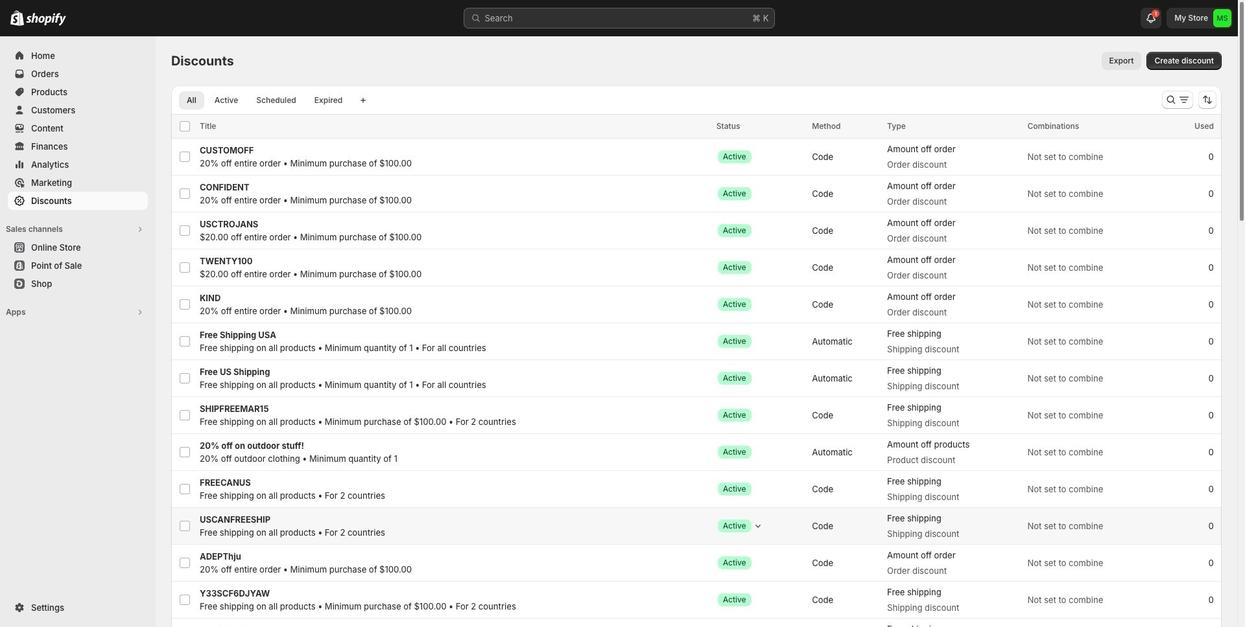 Task type: describe. For each thing, give the bounding box(es) containing it.
my store image
[[1213, 9, 1232, 27]]



Task type: vqa. For each thing, say whether or not it's contained in the screenshot.
the leftmost Shopify image
yes



Task type: locate. For each thing, give the bounding box(es) containing it.
shopify image
[[26, 13, 66, 26]]

shopify image
[[10, 10, 24, 26]]

tab list
[[176, 91, 353, 110]]



